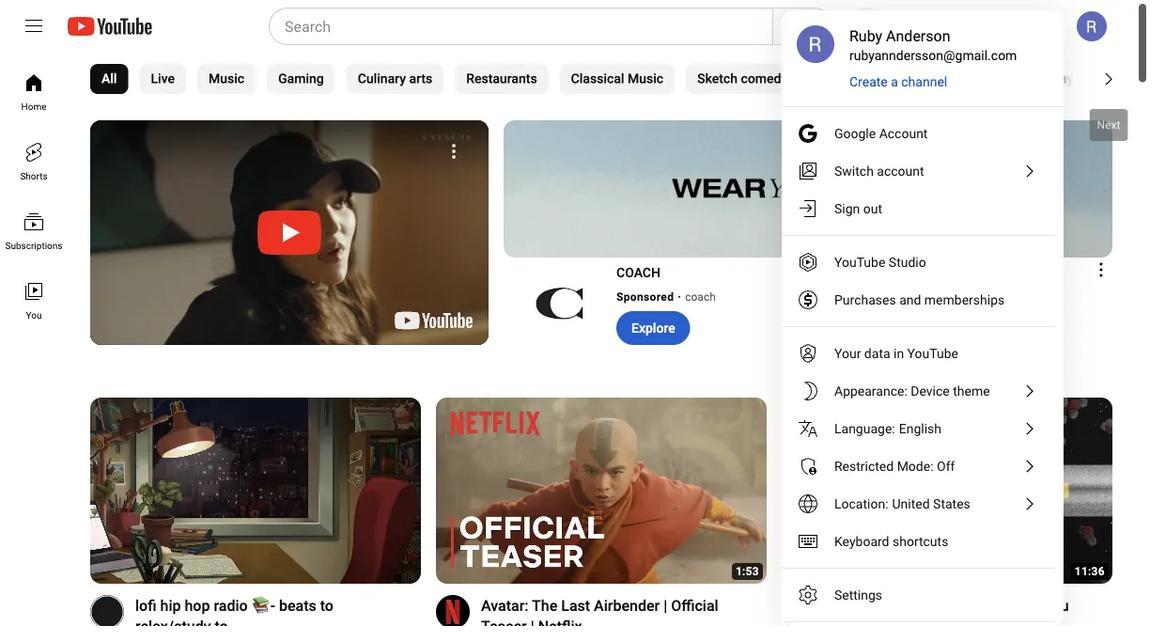 Task type: describe. For each thing, give the bounding box(es) containing it.
game shows
[[908, 71, 984, 86]]

sketch comedy
[[698, 71, 788, 86]]

all
[[102, 71, 117, 86]]

anderson
[[887, 27, 951, 45]]

language: english
[[835, 421, 942, 436]]

united
[[893, 496, 930, 511]]

1 vertical spatial |
[[531, 617, 535, 626]]

lofi hip hop radio 📚 - beats to relax/study to link
[[135, 595, 399, 626]]

netflix image
[[436, 595, 470, 626]]

states
[[933, 496, 971, 511]]

ruby anderson rubyanndersson@gmail.com
[[850, 27, 1017, 63]]

lofi
[[135, 596, 157, 614]]

tab list containing all
[[90, 53, 1151, 105]]

mode:
[[897, 458, 934, 474]]

account
[[879, 125, 928, 141]]

relax/study
[[135, 617, 211, 626]]

arts
[[409, 71, 433, 86]]

restricted mode: off
[[835, 458, 955, 474]]

home link
[[4, 56, 64, 126]]

location:
[[835, 496, 889, 511]]

switch account
[[835, 163, 925, 179]]

playing
[[1049, 71, 1092, 86]]

game
[[908, 71, 943, 86]]

appearance:
[[835, 383, 908, 399]]

ruby
[[850, 27, 883, 45]]

and
[[900, 292, 922, 307]]

shows
[[946, 71, 984, 86]]

language:
[[835, 421, 896, 436]]

your
[[835, 345, 861, 361]]

your data in youtube
[[835, 345, 959, 361]]

home
[[21, 101, 46, 112]]

rubyanndersson@gmail.com
[[850, 47, 1017, 63]]

1 horizontal spatial |
[[664, 596, 668, 614]]

0 horizontal spatial youtube
[[835, 254, 886, 270]]

location: united states
[[835, 496, 971, 511]]

teaser
[[481, 617, 527, 626]]

beats
[[279, 596, 317, 614]]

coach
[[685, 290, 716, 304]]

1 horizontal spatial to
[[320, 596, 334, 614]]

subscriptions link
[[4, 196, 64, 265]]

restaurants
[[466, 71, 537, 86]]

appearance: device theme option
[[782, 372, 1057, 410]]

purchases
[[835, 292, 896, 307]]

account
[[877, 163, 925, 179]]

culinary arts
[[358, 71, 433, 86]]

coach link
[[685, 289, 717, 306]]

role-playing games
[[1018, 71, 1137, 86]]

subscriptions
[[5, 240, 62, 251]]

lofi hip hop radio 📚 - beats to relax/study to by lofi girl 298,825,152 views element
[[135, 595, 399, 626]]

shorts
[[20, 170, 48, 181]]

vox image
[[782, 595, 816, 626]]

explore
[[632, 320, 676, 336]]

google
[[835, 125, 876, 141]]

channel
[[902, 74, 948, 89]]

11:36
[[1075, 565, 1105, 578]]

squeezing
[[863, 617, 932, 626]]

Search text field
[[285, 14, 769, 39]]

11:36 link
[[782, 398, 1113, 586]]

youtube studio
[[835, 254, 927, 270]]

out
[[864, 201, 883, 216]]

classical music
[[571, 71, 664, 86]]

role-
[[1018, 71, 1049, 86]]

explore link
[[617, 311, 691, 345]]

culinary
[[358, 71, 406, 86]]

theme
[[953, 383, 990, 399]]

settings
[[835, 587, 883, 603]]

avatar: the last airbender | official teaser | netflix link
[[481, 595, 744, 626]]

you link
[[4, 265, 64, 335]]

sponsored
[[617, 290, 674, 304]]

purchases and memberships
[[835, 292, 1005, 307]]

studio
[[889, 254, 927, 270]]

shorts link
[[4, 126, 64, 196]]



Task type: locate. For each thing, give the bounding box(es) containing it.
switch account link
[[782, 152, 1057, 190], [782, 152, 1057, 190]]

11 minutes, 36 seconds element
[[1075, 565, 1105, 578]]

tab list
[[90, 53, 1151, 105]]

data
[[865, 345, 891, 361]]

1:53 link
[[436, 398, 767, 586]]

tooltip
[[1083, 102, 1136, 149]]

sign out
[[835, 201, 883, 216]]

comedy
[[741, 71, 788, 86]]

1 horizontal spatial youtube
[[908, 345, 959, 361]]

-
[[270, 596, 275, 614]]

official
[[671, 596, 719, 614]]

youtube up purchases
[[835, 254, 886, 270]]

0 horizontal spatial music
[[209, 71, 245, 86]]

google account link
[[782, 115, 1057, 152], [782, 115, 1057, 152]]

create
[[850, 74, 888, 89]]

0 vertical spatial to
[[320, 596, 334, 614]]

gaming
[[278, 71, 324, 86]]

sign
[[835, 201, 860, 216]]

2 music from the left
[[628, 71, 664, 86]]

last
[[561, 596, 590, 614]]

to
[[320, 596, 334, 614], [215, 617, 228, 626]]

a
[[891, 74, 898, 89]]

restricted mode: off link
[[782, 447, 1057, 485], [782, 447, 1057, 485]]

hip
[[160, 596, 181, 614]]

youtube right the in
[[908, 345, 959, 361]]

device
[[911, 383, 950, 399]]

camping
[[822, 71, 874, 86]]

appearance: device theme
[[835, 383, 990, 399]]

avatar:
[[481, 596, 529, 614]]

lofi hip hop radio 📚 - beats to relax/study to
[[135, 596, 334, 626]]

1 vertical spatial to
[[215, 617, 228, 626]]

off
[[937, 458, 955, 474]]

sketch
[[698, 71, 738, 86]]

0 horizontal spatial |
[[531, 617, 535, 626]]

english
[[899, 421, 942, 436]]

avatar: the last airbender | official teaser | netflix
[[481, 596, 719, 626]]

classical
[[571, 71, 625, 86]]

Explore text field
[[632, 320, 676, 336]]

1 minute, 53 seconds element
[[736, 565, 759, 578]]

📚
[[252, 596, 267, 614]]

hop
[[185, 596, 210, 614]]

something weird happens when you keep squeezing
[[827, 596, 1069, 626]]

keyboard
[[835, 533, 890, 549]]

None search field
[[235, 8, 837, 45]]

| down the the
[[531, 617, 535, 626]]

0 vertical spatial |
[[664, 596, 668, 614]]

you
[[1045, 596, 1069, 614]]

memberships
[[925, 292, 1005, 307]]

create a channel
[[850, 74, 948, 89]]

when
[[1006, 596, 1042, 614]]

music
[[209, 71, 245, 86], [628, 71, 664, 86]]

music right the classical
[[628, 71, 664, 86]]

avatar: the last airbender | official teaser | netflix by netflix 13,579,031 views 4 days ago 1 minute, 53 seconds element
[[481, 595, 744, 626]]

1 vertical spatial youtube
[[908, 345, 959, 361]]

something weird happens when you keep squeezing link
[[827, 595, 1090, 626]]

something weird happens when you keep squeezing by vox 1,070,659 views 1 day ago 11 minutes, 36 seconds element
[[827, 595, 1090, 626]]

netflix
[[538, 617, 582, 626]]

the
[[532, 596, 558, 614]]

lofi girl image
[[90, 595, 124, 626]]

create a channel link
[[850, 72, 949, 91]]

airbender
[[594, 596, 660, 614]]

you
[[26, 309, 42, 321]]

switch
[[835, 163, 874, 179]]

0 horizontal spatial to
[[215, 617, 228, 626]]

1 horizontal spatial music
[[628, 71, 664, 86]]

restricted
[[835, 458, 894, 474]]

1 music from the left
[[209, 71, 245, 86]]

your data in youtube link
[[782, 335, 1057, 372], [782, 335, 1057, 372]]

in
[[894, 345, 904, 361]]

| left official
[[664, 596, 668, 614]]

keep
[[827, 617, 859, 626]]

purchases and memberships link
[[782, 281, 1057, 319], [782, 281, 1057, 319]]

youtube
[[835, 254, 886, 270], [908, 345, 959, 361]]

radio
[[214, 596, 248, 614]]

to right beats at the left bottom of page
[[320, 596, 334, 614]]

avatar image image
[[1077, 11, 1107, 41]]

keyboard shortcuts
[[835, 533, 949, 549]]

google account
[[835, 125, 928, 141]]

to down radio
[[215, 617, 228, 626]]

something
[[827, 596, 900, 614]]

youtube studio link
[[782, 243, 1057, 281], [782, 243, 1057, 281]]

coach
[[617, 265, 661, 280]]

happens
[[944, 596, 1002, 614]]

0 vertical spatial youtube
[[835, 254, 886, 270]]

music right live
[[209, 71, 245, 86]]

shortcuts
[[893, 533, 949, 549]]

live
[[151, 71, 175, 86]]

|
[[664, 596, 668, 614], [531, 617, 535, 626]]



Task type: vqa. For each thing, say whether or not it's contained in the screenshot.
the |
yes



